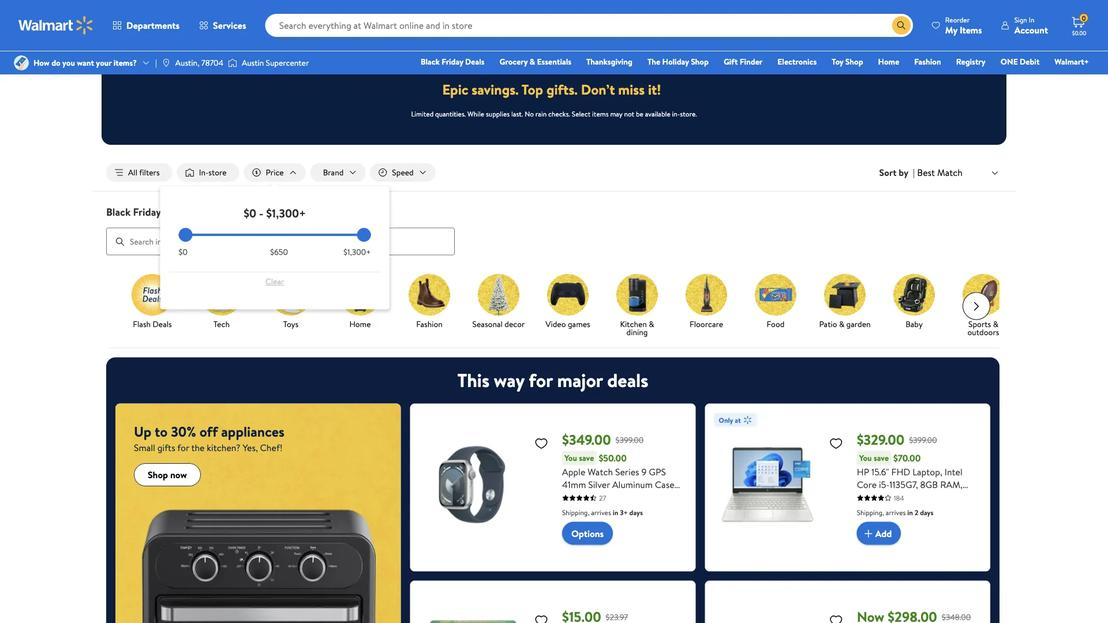 Task type: describe. For each thing, give the bounding box(es) containing it.
toy shop link
[[827, 55, 868, 68]]

 image for how do you want your items?
[[14, 55, 29, 70]]

options
[[571, 527, 604, 540]]

 image for austin, 78704
[[162, 58, 171, 68]]

shop seasonal image
[[478, 274, 519, 315]]

1 horizontal spatial home link
[[873, 55, 905, 68]]

how do you want your items?
[[33, 57, 137, 68]]

$399.00 for $349.00
[[616, 434, 644, 446]]

0 vertical spatial deals
[[465, 56, 485, 67]]

gps
[[649, 466, 666, 478]]

& for dining
[[649, 318, 654, 330]]

up
[[134, 422, 151, 442]]

don't
[[581, 80, 615, 99]]

this way for major deals
[[457, 368, 648, 393]]

tech link
[[192, 274, 252, 330]]

shop inside button
[[148, 469, 168, 481]]

kitchen?
[[207, 442, 240, 454]]

sign in to add to favorites list, crayola dry erase light-up board, art tablet, holiday toys, holiday gifts for kids, child image
[[534, 613, 548, 623]]

floorcare link
[[676, 274, 736, 330]]

top
[[522, 80, 543, 99]]

reorder
[[945, 15, 970, 25]]

1 horizontal spatial fashion link
[[909, 55, 946, 68]]

| inside sort and filter section "element"
[[913, 166, 915, 179]]

0 vertical spatial -
[[259, 205, 263, 221]]

gift
[[724, 56, 738, 67]]

sign
[[1014, 15, 1027, 25]]

shop video games image
[[547, 274, 589, 315]]

options link
[[562, 522, 613, 545]]

holiday
[[662, 56, 689, 67]]

garden
[[846, 318, 871, 330]]

not
[[624, 109, 634, 118]]

kitchen
[[620, 318, 647, 330]]

shop home image
[[339, 274, 381, 315]]

i5-
[[879, 478, 890, 491]]

food link
[[746, 274, 806, 330]]

seasonal
[[472, 318, 503, 330]]

only
[[719, 415, 733, 425]]

food
[[767, 318, 785, 330]]

floorcare
[[690, 318, 723, 330]]

items?
[[114, 57, 137, 68]]

electronics link
[[772, 55, 822, 68]]

black inside black friday deals search box
[[106, 205, 131, 219]]

search icon image
[[897, 21, 906, 30]]

15.6"
[[871, 466, 889, 478]]

$23.97
[[606, 612, 628, 623]]

shop food image
[[755, 274, 796, 315]]

gifts.
[[547, 80, 578, 99]]

you for $329.00
[[859, 453, 872, 464]]

flash
[[133, 318, 151, 330]]

8gb
[[920, 478, 938, 491]]

walmart image
[[18, 16, 93, 35]]

items
[[592, 109, 609, 118]]

add to cart image
[[861, 527, 875, 541]]

30%
[[171, 422, 196, 442]]

shipping, arrives in 2 days
[[857, 508, 933, 517]]

case
[[655, 478, 674, 491]]

aluminum
[[612, 478, 653, 491]]

0
[[1082, 13, 1086, 23]]

available
[[645, 109, 670, 118]]

gifts
[[157, 442, 175, 454]]

0 horizontal spatial fashion link
[[399, 274, 459, 330]]

shop inside 'link'
[[691, 56, 709, 67]]

for inside up to 30% off appliances small gifts for the kitchen? yes, chef!
[[177, 442, 189, 454]]

only at
[[719, 415, 741, 425]]

walmart+
[[1055, 56, 1089, 67]]

toy shop
[[832, 56, 863, 67]]

apple
[[562, 466, 585, 478]]

debit
[[1020, 56, 1040, 67]]

epic savings. top gifts. don't miss it!
[[442, 80, 661, 99]]

checks.
[[548, 109, 570, 118]]

15-
[[886, 504, 897, 516]]

$329.00 group
[[714, 413, 981, 562]]

series
[[615, 466, 639, 478]]

2
[[915, 508, 918, 517]]

flash deals
[[133, 318, 172, 330]]

add button
[[857, 522, 901, 545]]

in for $349.00
[[613, 508, 618, 517]]

save for $329.00
[[874, 453, 889, 464]]

reorder my items
[[945, 15, 982, 36]]

Search search field
[[265, 14, 913, 37]]

Black Friday Deals search field
[[92, 205, 1016, 255]]

sort and filter section element
[[92, 154, 1016, 191]]

all filters button
[[106, 163, 172, 182]]

windows
[[934, 491, 969, 504]]

appliances
[[221, 422, 284, 442]]

shop floorcare image
[[686, 274, 727, 315]]

sort by |
[[879, 166, 915, 179]]

Search in deals search field
[[106, 228, 455, 255]]

fhd
[[891, 466, 910, 478]]

1135g7,
[[890, 478, 918, 491]]

1 vertical spatial home
[[349, 318, 371, 330]]

limited
[[411, 109, 434, 118]]

2 vertical spatial deals
[[153, 318, 172, 330]]

the
[[191, 442, 205, 454]]

chef!
[[260, 442, 283, 454]]

services
[[213, 19, 246, 32]]

save for $349.00
[[579, 453, 594, 464]]

storm
[[581, 491, 606, 504]]

flash deals image
[[132, 274, 173, 315]]

walmart+ link
[[1049, 55, 1094, 68]]

sports & outdoors
[[968, 318, 999, 338]]

price
[[266, 167, 284, 178]]

you
[[62, 57, 75, 68]]

video games link
[[538, 274, 598, 330]]

days for $329.00
[[920, 508, 933, 517]]

miss
[[618, 80, 645, 99]]

78704
[[201, 57, 223, 68]]

outdoors
[[968, 326, 999, 338]]

184
[[894, 493, 904, 503]]

the holiday shop link
[[642, 55, 714, 68]]

shop toys image
[[270, 274, 312, 315]]

filters
[[139, 167, 160, 178]]

41mm
[[562, 478, 586, 491]]

baby link
[[884, 274, 944, 330]]

in for $329.00
[[907, 508, 913, 517]]

you for $349.00
[[564, 453, 577, 464]]

limited quantities. while supplies last. no rain checks. select items may not be available in-store.
[[411, 109, 697, 118]]



Task type: vqa. For each thing, say whether or not it's contained in the screenshot.
"Food Prep, Serve & Store"
no



Task type: locate. For each thing, give the bounding box(es) containing it.
0 horizontal spatial $1,300+
[[266, 205, 306, 221]]

arrives inside the $329.00 group
[[886, 508, 906, 517]]

friday up "epic"
[[442, 56, 463, 67]]

patio
[[819, 318, 837, 330]]

sports & outdoors link
[[953, 274, 1013, 339]]

want
[[77, 57, 94, 68]]

band
[[652, 491, 673, 504]]

0 horizontal spatial $0
[[179, 246, 188, 258]]

arrives
[[591, 508, 611, 517], [886, 508, 906, 517]]

& for essentials
[[530, 56, 535, 67]]

brand button
[[310, 163, 366, 182]]

1 horizontal spatial $0
[[244, 205, 256, 221]]

1 horizontal spatial black friday deals
[[421, 56, 485, 67]]

sign in to add to favorites list, hp 15.6" fhd laptop, intel core i5-1135g7, 8gb ram, 256gb ssd, silver, windows 11 home, 15-dy2795wm image
[[829, 436, 843, 451]]

shop right toy on the right of the page
[[845, 56, 863, 67]]

shop left "now" on the bottom
[[148, 469, 168, 481]]

up to 30% off appliances small gifts for the kitchen? yes, chef!
[[134, 422, 284, 454]]

$399.00 for $329.00
[[909, 434, 937, 446]]

to
[[155, 422, 168, 442]]

0 horizontal spatial home link
[[330, 274, 390, 330]]

& inside kitchen & dining
[[649, 318, 654, 330]]

deals right "flash"
[[153, 318, 172, 330]]

toys
[[283, 318, 298, 330]]

& inside sports & outdoors
[[993, 318, 998, 330]]

0 horizontal spatial -
[[259, 205, 263, 221]]

black friday deals link
[[416, 55, 490, 68]]

 image right 78704 in the top left of the page
[[228, 57, 237, 69]]

be
[[636, 109, 643, 118]]

| right items? at the top left of the page
[[155, 57, 157, 68]]

in inside the $329.00 group
[[907, 508, 913, 517]]

save up 15.6"
[[874, 453, 889, 464]]

$399.00
[[616, 434, 644, 446], [909, 434, 937, 446]]

2 horizontal spatial  image
[[228, 57, 237, 69]]

save inside you save $50.00 apple watch series 9 gps 41mm silver aluminum case with storm blue sport band - s/m
[[579, 453, 594, 464]]

1 vertical spatial -
[[675, 491, 678, 504]]

2 you from the left
[[859, 453, 872, 464]]

friday down filters
[[133, 205, 161, 219]]

0 horizontal spatial fashion
[[416, 318, 443, 330]]

0 horizontal spatial black friday deals
[[106, 205, 188, 219]]

you
[[564, 453, 577, 464], [859, 453, 872, 464]]

$0 range field
[[179, 234, 371, 236]]

deals up "epic"
[[465, 56, 485, 67]]

shop kitchen & dining image
[[616, 274, 658, 315]]

 image left how
[[14, 55, 29, 70]]

$0 for $0
[[179, 246, 188, 258]]

home link
[[873, 55, 905, 68], [330, 274, 390, 330]]

in
[[613, 508, 618, 517], [907, 508, 913, 517]]

1 horizontal spatial friday
[[442, 56, 463, 67]]

days right 2
[[920, 508, 933, 517]]

1 horizontal spatial -
[[675, 491, 678, 504]]

1 horizontal spatial for
[[529, 368, 553, 393]]

major
[[557, 368, 603, 393]]

home down search icon on the top right of page
[[878, 56, 899, 67]]

2 $399.00 from the left
[[909, 434, 937, 446]]

black friday deals down filters
[[106, 205, 188, 219]]

shop right the holiday
[[691, 56, 709, 67]]

black up limited
[[421, 56, 440, 67]]

deals
[[465, 56, 485, 67], [163, 205, 188, 219], [153, 318, 172, 330]]

0 horizontal spatial |
[[155, 57, 157, 68]]

0 vertical spatial $1,300+
[[266, 205, 306, 221]]

quantities.
[[435, 109, 466, 118]]

in left 2
[[907, 508, 913, 517]]

&
[[530, 56, 535, 67], [649, 318, 654, 330], [839, 318, 844, 330], [993, 318, 998, 330]]

sign in to add to favorites list, apple watch series 9 gps 41mm silver aluminum case with storm blue sport band - s/m image
[[534, 436, 548, 451]]

shipping, down with
[[562, 508, 589, 517]]

0 vertical spatial home
[[878, 56, 899, 67]]

finder
[[740, 56, 763, 67]]

0 horizontal spatial  image
[[14, 55, 29, 70]]

0 vertical spatial for
[[529, 368, 553, 393]]

1 vertical spatial black
[[106, 205, 131, 219]]

1 horizontal spatial  image
[[162, 58, 171, 68]]

$1,300+ up $0 range field
[[266, 205, 306, 221]]

256gb
[[857, 491, 885, 504]]

1 horizontal spatial you
[[859, 453, 872, 464]]

may
[[610, 109, 622, 118]]

1 vertical spatial $1,300+
[[343, 246, 371, 258]]

registry
[[956, 56, 986, 67]]

decor
[[505, 318, 525, 330]]

shop baby image
[[893, 274, 935, 315]]

next slide for chipmodulewithimages list image
[[963, 292, 990, 320]]

$349.00
[[562, 430, 611, 450]]

silver,
[[908, 491, 932, 504]]

no
[[525, 109, 534, 118]]

you inside you save $50.00 apple watch series 9 gps 41mm silver aluminum case with storm blue sport band - s/m
[[564, 453, 577, 464]]

shop fashion image
[[409, 274, 450, 315]]

select
[[572, 109, 591, 118]]

& inside patio & garden link
[[839, 318, 844, 330]]

 image
[[14, 55, 29, 70], [228, 57, 237, 69], [162, 58, 171, 68]]

1 horizontal spatial $399.00
[[909, 434, 937, 446]]

$650
[[270, 246, 288, 258]]

0 horizontal spatial in
[[613, 508, 618, 517]]

shop sports & outdoors image
[[963, 274, 1004, 315]]

9
[[641, 466, 647, 478]]

1 vertical spatial black friday deals
[[106, 205, 188, 219]]

services button
[[189, 12, 256, 39]]

0 horizontal spatial friday
[[133, 205, 161, 219]]

deals down in-store 'button'
[[163, 205, 188, 219]]

2 save from the left
[[874, 453, 889, 464]]

1 horizontal spatial $1,300+
[[343, 246, 371, 258]]

at
[[735, 415, 741, 425]]

home,
[[857, 504, 884, 516]]

$399.00 inside the $349.00 $399.00
[[616, 434, 644, 446]]

you inside you save $70.00 hp 15.6" fhd laptop, intel core i5-1135g7, 8gb ram, 256gb ssd, silver, windows 11 home, 15-dy2795wm
[[859, 453, 872, 464]]

2 days from the left
[[920, 508, 933, 517]]

deals inside search box
[[163, 205, 188, 219]]

walmart black friday deals for days image
[[448, 37, 660, 66]]

grocery
[[500, 56, 528, 67]]

intel
[[945, 466, 963, 478]]

- inside you save $50.00 apple watch series 9 gps 41mm silver aluminum case with storm blue sport band - s/m
[[675, 491, 678, 504]]

| right "by"
[[913, 166, 915, 179]]

0 horizontal spatial shipping,
[[562, 508, 589, 517]]

1 vertical spatial for
[[177, 442, 189, 454]]

27
[[599, 493, 606, 503]]

1 horizontal spatial arrives
[[886, 508, 906, 517]]

s/m
[[562, 504, 578, 516]]

with
[[562, 491, 579, 504]]

sign in account
[[1014, 15, 1048, 36]]

& for garden
[[839, 318, 844, 330]]

3+
[[620, 508, 628, 517]]

1 vertical spatial fashion link
[[399, 274, 459, 330]]

0 vertical spatial $0
[[244, 205, 256, 221]]

$349.00 $399.00
[[562, 430, 644, 450]]

fashion down shop fashion "image"
[[416, 318, 443, 330]]

arrives down 27 on the bottom right of the page
[[591, 508, 611, 517]]

1 you from the left
[[564, 453, 577, 464]]

ram,
[[940, 478, 963, 491]]

1 vertical spatial fashion
[[416, 318, 443, 330]]

save inside you save $70.00 hp 15.6" fhd laptop, intel core i5-1135g7, 8gb ram, 256gb ssd, silver, windows 11 home, 15-dy2795wm
[[874, 453, 889, 464]]

$0 for $0 - $1,300+
[[244, 205, 256, 221]]

video
[[546, 318, 566, 330]]

shop patio & garden image
[[824, 274, 866, 315]]

- up $0 range field
[[259, 205, 263, 221]]

account
[[1014, 23, 1048, 36]]

speed button
[[370, 163, 436, 182]]

small
[[134, 442, 155, 454]]

0 vertical spatial |
[[155, 57, 157, 68]]

0 vertical spatial fashion link
[[909, 55, 946, 68]]

& right patio
[[839, 318, 844, 330]]

laptop,
[[913, 466, 942, 478]]

shipping, for $329.00
[[857, 508, 884, 517]]

1 horizontal spatial black
[[421, 56, 440, 67]]

arrives for $349.00
[[591, 508, 611, 517]]

1 shipping, from the left
[[562, 508, 589, 517]]

 image for austin supercenter
[[228, 57, 237, 69]]

while
[[468, 109, 484, 118]]

1 horizontal spatial |
[[913, 166, 915, 179]]

friday inside search box
[[133, 205, 161, 219]]

baby
[[906, 318, 923, 330]]

$399.00 up $50.00
[[616, 434, 644, 446]]

Walmart Site-Wide search field
[[265, 14, 913, 37]]

in left 3+
[[613, 508, 618, 517]]

1 horizontal spatial shop
[[691, 56, 709, 67]]

0 vertical spatial home link
[[873, 55, 905, 68]]

 image left austin,
[[162, 58, 171, 68]]

rain
[[535, 109, 547, 118]]

black friday deals up "epic"
[[421, 56, 485, 67]]

$1,300+
[[266, 205, 306, 221], [343, 246, 371, 258]]

0 horizontal spatial you
[[564, 453, 577, 464]]

1 horizontal spatial days
[[920, 508, 933, 517]]

1 horizontal spatial fashion
[[914, 56, 941, 67]]

days
[[629, 508, 643, 517], [920, 508, 933, 517]]

austin,
[[175, 57, 199, 68]]

save down $349.00
[[579, 453, 594, 464]]

you up apple
[[564, 453, 577, 464]]

1 vertical spatial home link
[[330, 274, 390, 330]]

arrives down 184
[[886, 508, 906, 517]]

arrives for $329.00
[[886, 508, 906, 517]]

best match
[[917, 166, 963, 179]]

1 save from the left
[[579, 453, 594, 464]]

1 arrives from the left
[[591, 508, 611, 517]]

0 horizontal spatial black
[[106, 205, 131, 219]]

shipping, down "256gb"
[[857, 508, 884, 517]]

0 vertical spatial black
[[421, 56, 440, 67]]

shipping, inside the $329.00 group
[[857, 508, 884, 517]]

& right dining
[[649, 318, 654, 330]]

1 horizontal spatial shipping,
[[857, 508, 884, 517]]

2 in from the left
[[907, 508, 913, 517]]

0 vertical spatial friday
[[442, 56, 463, 67]]

search image
[[115, 237, 125, 246]]

$1300 range field
[[179, 234, 371, 236]]

1 days from the left
[[629, 508, 643, 517]]

for
[[529, 368, 553, 393], [177, 442, 189, 454]]

core
[[857, 478, 877, 491]]

$399.00 inside $329.00 $399.00
[[909, 434, 937, 446]]

you up hp
[[859, 453, 872, 464]]

shipping, for $349.00
[[562, 508, 589, 517]]

black up search icon
[[106, 205, 131, 219]]

- right band
[[675, 491, 678, 504]]

shop tech image
[[201, 274, 242, 315]]

days inside the $329.00 group
[[920, 508, 933, 517]]

departments
[[126, 19, 180, 32]]

& right sports
[[993, 318, 998, 330]]

1 vertical spatial friday
[[133, 205, 161, 219]]

0 horizontal spatial $399.00
[[616, 434, 644, 446]]

0 horizontal spatial shop
[[148, 469, 168, 481]]

& inside grocery & essentials link
[[530, 56, 535, 67]]

fashion left registry
[[914, 56, 941, 67]]

0 horizontal spatial home
[[349, 318, 371, 330]]

all
[[128, 167, 137, 178]]

thanksgiving link
[[581, 55, 638, 68]]

0 horizontal spatial arrives
[[591, 508, 611, 517]]

hp
[[857, 466, 869, 478]]

in-
[[199, 167, 208, 178]]

black inside black friday deals link
[[421, 56, 440, 67]]

the
[[648, 56, 660, 67]]

1 vertical spatial deals
[[163, 205, 188, 219]]

days for $349.00
[[629, 508, 643, 517]]

0 vertical spatial black friday deals
[[421, 56, 485, 67]]

1 vertical spatial |
[[913, 166, 915, 179]]

0 vertical spatial fashion
[[914, 56, 941, 67]]

way
[[494, 368, 524, 393]]

2 shipping, from the left
[[857, 508, 884, 517]]

2 arrives from the left
[[886, 508, 906, 517]]

$1,300+ up shop home image
[[343, 246, 371, 258]]

gift finder
[[724, 56, 763, 67]]

1 horizontal spatial in
[[907, 508, 913, 517]]

for left the on the bottom of the page
[[177, 442, 189, 454]]

home down shop home image
[[349, 318, 371, 330]]

1 horizontal spatial save
[[874, 453, 889, 464]]

yes,
[[243, 442, 258, 454]]

1 vertical spatial $0
[[179, 246, 188, 258]]

sign in to add to favorites list, samsung 55" class tu690t crystal uhd 4k smart television - un55tu690tfxza (new) image
[[829, 613, 843, 623]]

& right grocery
[[530, 56, 535, 67]]

one debit
[[1001, 56, 1040, 67]]

$399.00 up $70.00
[[909, 434, 937, 446]]

best match button
[[915, 165, 1002, 180]]

clear button
[[179, 272, 371, 291]]

for right way
[[529, 368, 553, 393]]

seasonal decor link
[[469, 274, 529, 330]]

1 in from the left
[[613, 508, 618, 517]]

0 horizontal spatial save
[[579, 453, 594, 464]]

& for outdoors
[[993, 318, 998, 330]]

friday
[[442, 56, 463, 67], [133, 205, 161, 219]]

black friday deals inside search box
[[106, 205, 188, 219]]

0 horizontal spatial for
[[177, 442, 189, 454]]

toy
[[832, 56, 843, 67]]

0 horizontal spatial days
[[629, 508, 643, 517]]

days right 3+
[[629, 508, 643, 517]]

flash deals link
[[122, 274, 182, 330]]

2 horizontal spatial shop
[[845, 56, 863, 67]]

store.
[[680, 109, 697, 118]]

it!
[[648, 80, 661, 99]]

1 $399.00 from the left
[[616, 434, 644, 446]]

$0
[[244, 205, 256, 221], [179, 246, 188, 258]]

1 horizontal spatial home
[[878, 56, 899, 67]]

austin
[[242, 57, 264, 68]]



